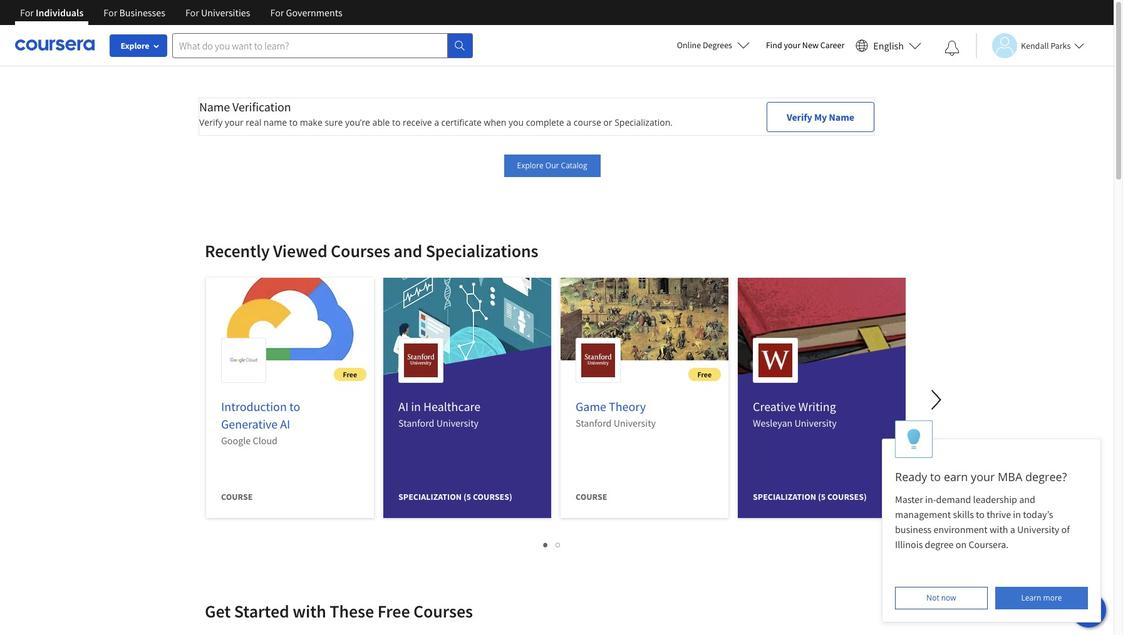 Task type: describe. For each thing, give the bounding box(es) containing it.
creative writing link
[[753, 399, 836, 415]]

recently viewed courses and specializations
[[205, 240, 538, 262]]

degree?
[[1026, 470, 1067, 485]]

thrive
[[987, 509, 1011, 521]]

or
[[604, 117, 612, 128]]

(5 for healthcare
[[464, 492, 471, 503]]

course for generative
[[221, 492, 253, 503]]

university inside ai in healthcare stanford university
[[436, 417, 479, 430]]

for universities
[[185, 6, 250, 19]]

degree
[[925, 539, 954, 551]]

recently viewed courses and specializations carousel element
[[199, 202, 1123, 616]]

game theory link
[[576, 399, 646, 415]]

game theory stanford university
[[576, 399, 656, 430]]

when
[[484, 117, 506, 128]]

a inside master in-demand leadership and management skills to thrive in today's business environment with a university of illinois degree on coursera.
[[1010, 524, 1015, 536]]

leadership
[[973, 494, 1017, 506]]

of
[[1062, 524, 1070, 536]]

to right able at the left top
[[392, 117, 401, 128]]

ai in healthcare stanford university
[[398, 399, 481, 430]]

introduction
[[221, 399, 287, 415]]

demand
[[936, 494, 971, 506]]

1 vertical spatial courses
[[413, 601, 473, 623]]

courses) for creative writing
[[827, 492, 867, 503]]

(5 for wesleyan
[[818, 492, 826, 503]]

name inside the verify my name link
[[829, 111, 854, 123]]

generative
[[221, 417, 278, 432]]

introduction to generative ai link
[[221, 399, 300, 432]]

2 button
[[552, 538, 565, 553]]

2
[[556, 539, 561, 551]]

and inside recently viewed courses and specializations carousel element
[[394, 240, 422, 262]]

specialization (5 courses) for wesleyan
[[753, 492, 867, 503]]

find your new career link
[[760, 38, 851, 53]]

make
[[300, 117, 323, 128]]

certificate
[[441, 117, 482, 128]]

mba
[[998, 470, 1023, 485]]

individuals
[[36, 6, 84, 19]]

specialization for wesleyan
[[753, 492, 816, 503]]

name verification verify your real name to make sure you're able to receive a certificate when you complete a course or specialization.
[[199, 99, 673, 128]]

online degrees
[[677, 39, 732, 51]]

skills
[[953, 509, 974, 521]]

to left make
[[289, 117, 298, 128]]

kendall
[[1021, 40, 1049, 51]]

to inside master in-demand leadership and management skills to thrive in today's business environment with a university of illinois degree on coursera.
[[976, 509, 985, 521]]

university inside the creative writing wesleyan university
[[795, 417, 837, 430]]

universities
[[201, 6, 250, 19]]

specialization (5 courses) for healthcare
[[398, 492, 512, 503]]

your for to
[[971, 470, 995, 485]]

courses) for ai in healthcare
[[473, 492, 512, 503]]

master
[[895, 494, 923, 506]]

explore our catalog link
[[504, 155, 601, 177]]

verification
[[232, 99, 291, 115]]

coursera.
[[969, 539, 1009, 551]]

chat with us image
[[1079, 601, 1099, 621]]

ai in healthcare link
[[398, 399, 481, 415]]

verify my name link
[[767, 102, 875, 132]]

verify my name
[[787, 111, 854, 123]]

new
[[802, 39, 819, 51]]

free for game theory
[[698, 370, 712, 380]]

my
[[814, 111, 827, 123]]

for businesses
[[104, 6, 165, 19]]

name
[[264, 117, 287, 128]]

1 horizontal spatial free
[[378, 601, 410, 623]]

not
[[927, 593, 939, 604]]

degrees
[[703, 39, 732, 51]]

learn
[[1021, 593, 1041, 604]]

game
[[576, 399, 606, 415]]

0 horizontal spatial a
[[434, 117, 439, 128]]

find
[[766, 39, 782, 51]]

business
[[895, 524, 932, 536]]

0 vertical spatial your
[[784, 39, 801, 51]]

english button
[[851, 25, 927, 66]]

theory
[[609, 399, 646, 415]]

1 horizontal spatial a
[[567, 117, 571, 128]]

for individuals
[[20, 6, 84, 19]]

alice element
[[882, 421, 1101, 623]]

for for businesses
[[104, 6, 117, 19]]

parks
[[1051, 40, 1071, 51]]

ready
[[895, 470, 927, 485]]

specializations
[[426, 240, 538, 262]]

recently
[[205, 240, 270, 262]]

get
[[205, 601, 231, 623]]

online
[[677, 39, 701, 51]]

university inside 'game theory stanford university'
[[614, 417, 656, 430]]

healthcare
[[423, 399, 481, 415]]

next slide image
[[922, 385, 952, 415]]

receive
[[403, 117, 432, 128]]

verify inside the verify my name link
[[787, 111, 812, 123]]

earn
[[944, 470, 968, 485]]

explore button
[[110, 34, 167, 57]]

explore our catalog
[[517, 160, 587, 171]]

wesleyan
[[753, 417, 793, 430]]

started
[[234, 601, 289, 623]]

illinois
[[895, 539, 923, 551]]

in-
[[925, 494, 936, 506]]

viewed
[[273, 240, 327, 262]]



Task type: locate. For each thing, give the bounding box(es) containing it.
learn more
[[1021, 593, 1062, 604]]

0 vertical spatial explore
[[121, 40, 149, 51]]

a
[[434, 117, 439, 128], [567, 117, 571, 128], [1010, 524, 1015, 536]]

ai down introduction
[[280, 417, 290, 432]]

real
[[246, 117, 261, 128]]

0 horizontal spatial free
[[343, 370, 357, 380]]

your up the leadership
[[971, 470, 995, 485]]

creative
[[753, 399, 796, 415]]

for for universities
[[185, 6, 199, 19]]

to right introduction
[[289, 399, 300, 415]]

0 horizontal spatial (5
[[464, 492, 471, 503]]

0 horizontal spatial stanford
[[398, 417, 434, 430]]

1 vertical spatial with
[[293, 601, 326, 623]]

google
[[221, 435, 251, 447]]

find your new career
[[766, 39, 845, 51]]

these
[[330, 601, 374, 623]]

explore
[[121, 40, 149, 51], [517, 160, 544, 171]]

What do you want to learn? text field
[[172, 33, 448, 58]]

stanford down game
[[576, 417, 612, 430]]

1 vertical spatial and
[[1019, 494, 1035, 506]]

for left the "individuals"
[[20, 6, 34, 19]]

for left businesses
[[104, 6, 117, 19]]

2 for from the left
[[104, 6, 117, 19]]

1
[[543, 539, 549, 551]]

1 for from the left
[[20, 6, 34, 19]]

stanford inside 'game theory stanford university'
[[576, 417, 612, 430]]

4 for from the left
[[270, 6, 284, 19]]

to right skills
[[976, 509, 985, 521]]

free for introduction to generative ai
[[343, 370, 357, 380]]

master in-demand leadership and management skills to thrive in today's business environment with a university of illinois degree on coursera.
[[895, 494, 1072, 551]]

specialization.
[[615, 117, 673, 128]]

for for individuals
[[20, 6, 34, 19]]

verify
[[787, 111, 812, 123], [199, 117, 223, 128]]

2 specialization (5 courses) from the left
[[753, 492, 867, 503]]

0 horizontal spatial specialization
[[398, 492, 462, 503]]

0 vertical spatial ai
[[398, 399, 409, 415]]

1 horizontal spatial explore
[[517, 160, 544, 171]]

1 horizontal spatial specialization (5 courses)
[[753, 492, 867, 503]]

your right find
[[784, 39, 801, 51]]

university down healthcare
[[436, 417, 479, 430]]

explore inside dropdown button
[[121, 40, 149, 51]]

0 horizontal spatial specialization (5 courses)
[[398, 492, 512, 503]]

2 horizontal spatial a
[[1010, 524, 1015, 536]]

for left governments
[[270, 6, 284, 19]]

0 horizontal spatial courses)
[[473, 492, 512, 503]]

show notifications image
[[945, 41, 960, 56]]

in inside ai in healthcare stanford university
[[411, 399, 421, 415]]

you
[[509, 117, 524, 128]]

name
[[199, 99, 230, 115], [829, 111, 854, 123]]

you're
[[345, 117, 370, 128]]

1 button
[[540, 538, 552, 553]]

(5
[[464, 492, 471, 503], [818, 492, 826, 503]]

0 horizontal spatial in
[[411, 399, 421, 415]]

explore for explore
[[121, 40, 149, 51]]

ai inside introduction to generative ai google cloud
[[280, 417, 290, 432]]

writing
[[798, 399, 836, 415]]

0 vertical spatial with
[[990, 524, 1008, 536]]

0 horizontal spatial verify
[[199, 117, 223, 128]]

1 stanford from the left
[[398, 417, 434, 430]]

a down thrive
[[1010, 524, 1015, 536]]

and inside master in-demand leadership and management skills to thrive in today's business environment with a university of illinois degree on coursera.
[[1019, 494, 1035, 506]]

1 horizontal spatial and
[[1019, 494, 1035, 506]]

2 course from the left
[[576, 492, 607, 503]]

kendall parks
[[1021, 40, 1071, 51]]

in right thrive
[[1013, 509, 1021, 521]]

in
[[411, 399, 421, 415], [1013, 509, 1021, 521]]

university down "theory"
[[614, 417, 656, 430]]

None search field
[[172, 33, 473, 58]]

1 horizontal spatial (5
[[818, 492, 826, 503]]

1 horizontal spatial in
[[1013, 509, 1021, 521]]

0 vertical spatial courses
[[331, 240, 390, 262]]

1 vertical spatial in
[[1013, 509, 1021, 521]]

name right the my
[[829, 111, 854, 123]]

to inside introduction to generative ai google cloud
[[289, 399, 300, 415]]

0 horizontal spatial and
[[394, 240, 422, 262]]

with left these
[[293, 601, 326, 623]]

university down the today's
[[1017, 524, 1060, 536]]

learn more link
[[996, 588, 1088, 610]]

for left universities
[[185, 6, 199, 19]]

university inside master in-demand leadership and management skills to thrive in today's business environment with a university of illinois degree on coursera.
[[1017, 524, 1060, 536]]

creative writing wesleyan university
[[753, 399, 837, 430]]

a right receive
[[434, 117, 439, 128]]

career
[[821, 39, 845, 51]]

coursera image
[[15, 35, 95, 55]]

ai
[[398, 399, 409, 415], [280, 417, 290, 432]]

0 horizontal spatial course
[[221, 492, 253, 503]]

for for governments
[[270, 6, 284, 19]]

0 horizontal spatial courses
[[331, 240, 390, 262]]

university down writing
[[795, 417, 837, 430]]

businesses
[[119, 6, 165, 19]]

name inside name verification verify your real name to make sure you're able to receive a certificate when you complete a course or specialization.
[[199, 99, 230, 115]]

1 horizontal spatial verify
[[787, 111, 812, 123]]

stanford down ai in healthcare link
[[398, 417, 434, 430]]

your inside alice element
[[971, 470, 995, 485]]

0 horizontal spatial your
[[225, 117, 244, 128]]

list inside recently viewed courses and specializations carousel element
[[199, 538, 906, 553]]

a left course
[[567, 117, 571, 128]]

1 horizontal spatial stanford
[[576, 417, 612, 430]]

governments
[[286, 6, 342, 19]]

environment
[[934, 524, 988, 536]]

0 horizontal spatial ai
[[280, 417, 290, 432]]

1 specialization from the left
[[398, 492, 462, 503]]

specialization for healthcare
[[398, 492, 462, 503]]

1 horizontal spatial courses)
[[827, 492, 867, 503]]

1 horizontal spatial specialization
[[753, 492, 816, 503]]

1 specialization (5 courses) from the left
[[398, 492, 512, 503]]

banner navigation
[[10, 0, 352, 34]]

name left verification
[[199, 99, 230, 115]]

courses)
[[473, 492, 512, 503], [827, 492, 867, 503]]

1 course from the left
[[221, 492, 253, 503]]

explore down for businesses
[[121, 40, 149, 51]]

with inside master in-demand leadership and management skills to thrive in today's business environment with a university of illinois degree on coursera.
[[990, 524, 1008, 536]]

2 stanford from the left
[[576, 417, 612, 430]]

1 horizontal spatial your
[[784, 39, 801, 51]]

2 specialization from the left
[[753, 492, 816, 503]]

list
[[199, 538, 906, 553]]

cloud
[[253, 435, 278, 447]]

ready to earn your mba degree?
[[895, 470, 1067, 485]]

for
[[20, 6, 34, 19], [104, 6, 117, 19], [185, 6, 199, 19], [270, 6, 284, 19]]

2 horizontal spatial free
[[698, 370, 712, 380]]

management
[[895, 509, 951, 521]]

with down thrive
[[990, 524, 1008, 536]]

stanford
[[398, 417, 434, 430], [576, 417, 612, 430]]

free
[[343, 370, 357, 380], [698, 370, 712, 380], [378, 601, 410, 623]]

courses
[[331, 240, 390, 262], [413, 601, 473, 623]]

1 horizontal spatial ai
[[398, 399, 409, 415]]

lightbulb tip image
[[907, 429, 921, 451]]

course
[[574, 117, 601, 128]]

verify left the my
[[787, 111, 812, 123]]

2 courses) from the left
[[827, 492, 867, 503]]

1 horizontal spatial course
[[576, 492, 607, 503]]

course for stanford
[[576, 492, 607, 503]]

2 (5 from the left
[[818, 492, 826, 503]]

today's
[[1023, 509, 1053, 521]]

3 for from the left
[[185, 6, 199, 19]]

2 vertical spatial your
[[971, 470, 995, 485]]

our
[[546, 160, 559, 171]]

1 horizontal spatial courses
[[413, 601, 473, 623]]

0 horizontal spatial name
[[199, 99, 230, 115]]

get started with these free courses
[[205, 601, 473, 623]]

catalog
[[561, 160, 587, 171]]

university
[[436, 417, 479, 430], [614, 417, 656, 430], [795, 417, 837, 430], [1017, 524, 1060, 536]]

0 horizontal spatial with
[[293, 601, 326, 623]]

able
[[372, 117, 390, 128]]

1 vertical spatial ai
[[280, 417, 290, 432]]

more
[[1043, 593, 1062, 604]]

1 vertical spatial your
[[225, 117, 244, 128]]

now
[[941, 593, 956, 604]]

sure
[[325, 117, 343, 128]]

0 vertical spatial and
[[394, 240, 422, 262]]

in left healthcare
[[411, 399, 421, 415]]

introduction to generative ai google cloud
[[221, 399, 300, 447]]

ai inside ai in healthcare stanford university
[[398, 399, 409, 415]]

not now button
[[895, 588, 988, 610]]

stanford inside ai in healthcare stanford university
[[398, 417, 434, 430]]

0 horizontal spatial explore
[[121, 40, 149, 51]]

online degrees button
[[667, 31, 760, 59]]

kendall parks button
[[976, 33, 1085, 58]]

1 horizontal spatial with
[[990, 524, 1008, 536]]

1 (5 from the left
[[464, 492, 471, 503]]

your for verification
[[225, 117, 244, 128]]

to
[[289, 117, 298, 128], [392, 117, 401, 128], [289, 399, 300, 415], [930, 470, 941, 485], [976, 509, 985, 521]]

not now
[[927, 593, 956, 604]]

specialization (5 courses)
[[398, 492, 512, 503], [753, 492, 867, 503]]

for governments
[[270, 6, 342, 19]]

your inside name verification verify your real name to make sure you're able to receive a certificate when you complete a course or specialization.
[[225, 117, 244, 128]]

english
[[873, 39, 904, 52]]

list containing 1
[[199, 538, 906, 553]]

0 vertical spatial in
[[411, 399, 421, 415]]

your
[[784, 39, 801, 51], [225, 117, 244, 128], [971, 470, 995, 485]]

1 vertical spatial explore
[[517, 160, 544, 171]]

1 courses) from the left
[[473, 492, 512, 503]]

explore inside "link"
[[517, 160, 544, 171]]

on
[[956, 539, 967, 551]]

your left the real
[[225, 117, 244, 128]]

explore left our
[[517, 160, 544, 171]]

1 horizontal spatial name
[[829, 111, 854, 123]]

in inside master in-demand leadership and management skills to thrive in today's business environment with a university of illinois degree on coursera.
[[1013, 509, 1021, 521]]

explore for explore our catalog
[[517, 160, 544, 171]]

ai left healthcare
[[398, 399, 409, 415]]

verify inside name verification verify your real name to make sure you're able to receive a certificate when you complete a course or specialization.
[[199, 117, 223, 128]]

to left "earn"
[[930, 470, 941, 485]]

2 horizontal spatial your
[[971, 470, 995, 485]]

verify left the real
[[199, 117, 223, 128]]



Task type: vqa. For each thing, say whether or not it's contained in the screenshot.
region
no



